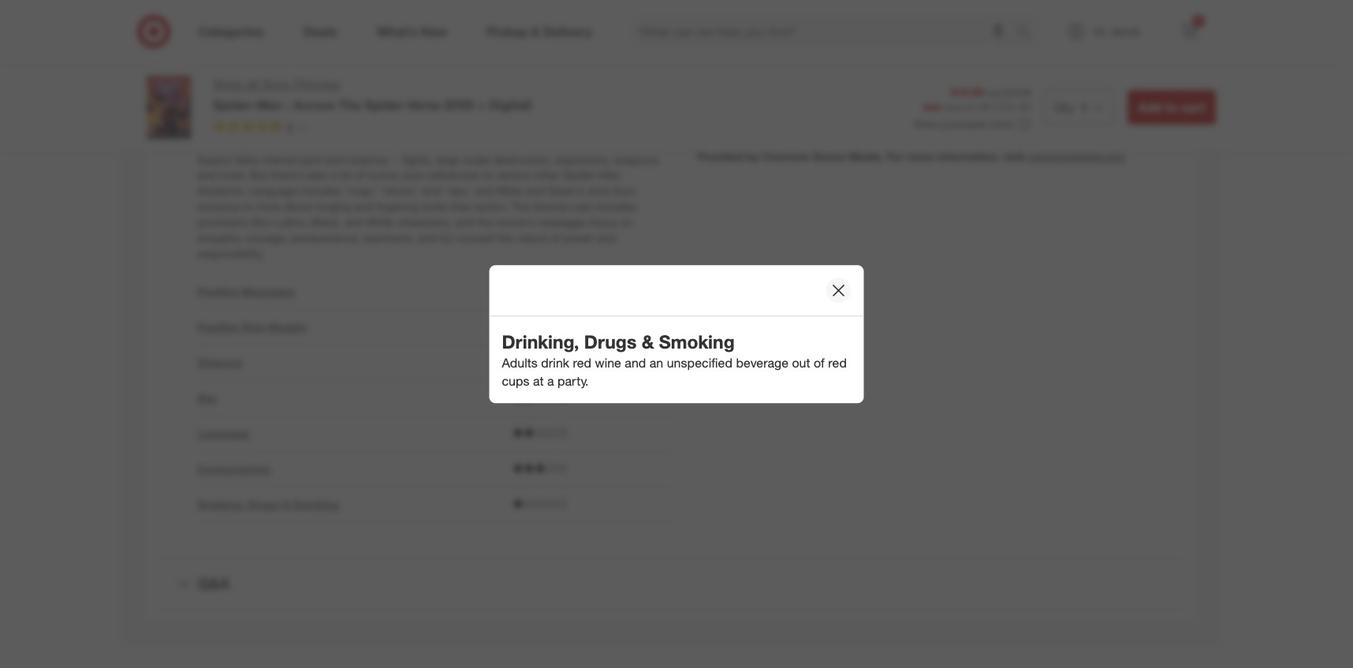 Task type: vqa. For each thing, say whether or not it's contained in the screenshot.
characters,
yes



Task type: describe. For each thing, give the bounding box(es) containing it.
are up decides
[[433, 105, 449, 119]]

drink
[[541, 355, 569, 371]]

do right why
[[1027, 102, 1040, 116]]

purist
[[844, 33, 872, 46]]

for
[[887, 150, 904, 163]]

drinking, drugs & smoking adults drink red wine and an unspecified beverage out of red cups at a party.
[[502, 330, 847, 389]]

1 horizontal spatial in
[[929, 102, 938, 116]]

large-
[[436, 153, 464, 166]]

what parents need to know parents need to know that spider-man: across the spider-verse is the highly anticipated sequel to 2018's excellent spider-man: into the spider-verse. more than a year after the events of the first film, both miles morales (voiced by shameik moore) and gwen stacy (hailee steinfeld) -- who are co-main characters this time around -- are dealing with threats in their parts of the spider-verse. when a "villain of the week" decides to strengthen his power, gwen and an elite team of spideys try to step in, and miles unintentionally causes a multi-verse catastrophe. expect fairly intense peril and violence -- fights, large-scale destruction, explosions, weapons, and more. but there's also a lot of humor, plus references to various other spider-man iterations. language includes "crap," "shoot," and "ass," and miles and gwen's slow-burn romance is more about longing and lingering looks than action. the diverse cast includes prominent afro-latino, black, and white characters, and the movie's messages focus on empathy, courage, perseverance, teamwork, and (of course!) the nature of power and responsibility.
[[198, 33, 671, 261]]

smoking for drinking, drugs & smoking
[[293, 498, 339, 511]]

provided by common sense media. for more information, visit commonsense.org
[[698, 150, 1125, 163]]

1 red from the left
[[573, 355, 592, 371]]

his
[[519, 121, 533, 134]]

catastrophe.
[[579, 137, 640, 150]]

out
[[792, 355, 810, 371]]

lingering
[[376, 200, 418, 213]]

to up first
[[198, 74, 207, 87]]

other
[[534, 168, 560, 182]]

(
[[993, 101, 996, 113]]

of up in, on the left top
[[343, 121, 352, 134]]

a down "concept"
[[801, 33, 807, 46]]

2 horizontal spatial in
[[942, 52, 951, 65]]

spider- up shameik
[[399, 74, 435, 87]]

of right lot
[[355, 168, 364, 182]]

1 vertical spatial includes
[[596, 200, 637, 213]]

when inside what parents need to know parents need to know that spider-man: across the spider-verse is the highly anticipated sequel to 2018's excellent spider-man: into the spider-verse. more than a year after the events of the first film, both miles morales (voiced by shameik moore) and gwen stacy (hailee steinfeld) -- who are co-main characters this time around -- are dealing with threats in their parts of the spider-verse. when a "villain of the week" decides to strengthen his power, gwen and an elite team of spideys try to step in, and miles unintentionally causes a multi-verse catastrophe. expect fairly intense peril and violence -- fights, large-scale destruction, explosions, weapons, and more. but there's also a lot of humor, plus references to various other spider-man iterations. language includes "crap," "shoot," and "ass," and miles and gwen's slow-burn romance is more about longing and lingering looks than action. the diverse cast includes prominent afro-latino, black, and white characters, and the movie's messages focus on empathy, courage, perseverance, teamwork, and (of course!) the nature of power and responsibility.
[[267, 121, 296, 134]]

a left lot
[[330, 168, 336, 182]]

miles up main
[[268, 90, 294, 103]]

"canon"
[[830, 17, 870, 31]]

cups
[[502, 373, 530, 389]]

role
[[921, 52, 939, 65]]

0 horizontal spatial is
[[244, 200, 252, 213]]

and up course!)
[[455, 216, 474, 229]]

off
[[1018, 101, 1029, 113]]

add to cart
[[1138, 99, 1206, 115]]

black,
[[311, 216, 342, 229]]

stacy's
[[851, 52, 887, 65]]

1 horizontal spatial do
[[1131, 17, 1145, 31]]

consider
[[713, 33, 756, 46]]

0 vertical spatial than
[[496, 74, 518, 87]]

slow-
[[588, 184, 614, 198]]

an inside what parents need to know parents need to know that spider-man: across the spider-verse is the highly anticipated sequel to 2018's excellent spider-man: into the spider-verse. more than a year after the events of the first film, both miles morales (voiced by shameik moore) and gwen stacy (hailee steinfeld) -- who are co-main characters this time around -- are dealing with threats in their parts of the spider-verse. when a "villain of the week" decides to strengthen his power, gwen and an elite team of spideys try to step in, and miles unintentionally causes a multi-verse catastrophe. expect fairly intense peril and violence -- fights, large-scale destruction, explosions, weapons, and more. but there's also a lot of humor, plus references to various other spider-man iterations. language includes "crap," "shoot," and "ass," and miles and gwen's slow-burn romance is more about longing and lingering looks than action. the diverse cast includes prominent afro-latino, black, and white characters, and the movie's messages focus on empathy, courage, perseverance, teamwork, and (of course!) the nature of power and responsibility.
[[625, 121, 638, 134]]

& for drinking, drugs & smoking
[[283, 498, 290, 511]]

gwen down canon
[[819, 52, 847, 65]]

installment?
[[975, 52, 1034, 65]]

0 horizontal spatial do
[[829, 68, 844, 81]]

0 horizontal spatial man:
[[330, 74, 355, 87]]

team
[[198, 137, 222, 150]]

representation
[[1043, 102, 1114, 116]]

you up the "$16.99"
[[1011, 68, 1029, 81]]

1 vertical spatial language
[[198, 427, 250, 440]]

a up destruction,
[[512, 137, 518, 150]]

models
[[269, 321, 307, 334]]

and up open
[[1000, 17, 1018, 31]]

destruction,
[[493, 153, 552, 166]]

the up yourself
[[755, 17, 771, 31]]

of down sequel
[[635, 74, 644, 87]]

of up headed?
[[806, 52, 816, 65]]

the up elite
[[630, 105, 646, 119]]

the down time on the top left of page
[[355, 121, 371, 134]]

do down installment?
[[995, 68, 1008, 81]]

diversity
[[713, 118, 755, 131]]

save
[[945, 101, 965, 113]]

storylines
[[1050, 33, 1097, 46]]

spider- down shop
[[213, 97, 257, 113]]

spider- up into
[[331, 58, 367, 71]]

sequel
[[638, 58, 671, 71]]

positive messages button
[[198, 284, 295, 300]]

cast
[[572, 200, 593, 213]]

humor,
[[367, 168, 401, 182]]

film,
[[219, 90, 239, 103]]

the inside what parents need to know parents need to know that spider-man: across the spider-verse is the highly anticipated sequel to 2018's excellent spider-man: into the spider-verse. more than a year after the events of the first film, both miles morales (voiced by shameik moore) and gwen stacy (hailee steinfeld) -- who are co-main characters this time around -- are dealing with threats in their parts of the spider-verse. when a "villain of the week" decides to strengthen his power, gwen and an elite team of spideys try to step in, and miles unintentionally causes a multi-verse catastrophe. expect fairly intense peril and violence -- fights, large-scale destruction, explosions, weapons, and more. but there's also a lot of humor, plus references to various other spider-man iterations. language includes "crap," "shoot," and "ass," and miles and gwen's slow-burn romance is more about longing and lingering looks than action. the diverse cast includes prominent afro-latino, black, and white characters, and the movie's messages focus on empathy, courage, perseverance, teamwork, and (of course!) the nature of power and responsibility.
[[511, 200, 530, 213]]

and down in, on the left top
[[325, 153, 344, 166]]

try
[[281, 137, 294, 150]]

(voiced
[[339, 90, 375, 103]]

their
[[564, 105, 585, 119]]

anticipated
[[580, 58, 635, 71]]

1 horizontal spatial more
[[907, 150, 934, 163]]

"shoot,"
[[381, 184, 419, 198]]

$15.00 reg $16.99 sale save $ 1.99 ( 12 % off )
[[923, 85, 1032, 113]]

and down other
[[526, 184, 544, 198]]

course!)
[[455, 231, 495, 245]]

and up action.
[[475, 184, 494, 198]]

language inside what parents need to know parents need to know that spider-man: across the spider-verse is the highly anticipated sequel to 2018's excellent spider-man: into the spider-verse. more than a year after the events of the first film, both miles morales (voiced by shameik moore) and gwen stacy (hailee steinfeld) -- who are co-main characters this time around -- are dealing with threats in their parts of the spider-verse. when a "villain of the week" decides to strengthen his power, gwen and an elite team of spideys try to step in, and miles unintentionally causes a multi-verse catastrophe. expect fairly intense peril and violence -- fights, large-scale destruction, explosions, weapons, and more. but there's also a lot of humor, plus references to various other spider-man iterations. language includes "crap," "shoot," and "ass," and miles and gwen's slow-burn romance is more about longing and lingering looks than action. the diverse cast includes prominent afro-latino, black, and white characters, and the movie's messages focus on empathy, courage, perseverance, teamwork, and (of course!) the nature of power and responsibility.
[[249, 184, 298, 198]]

2
[[1196, 17, 1201, 26]]

visit
[[1004, 150, 1025, 163]]

to inside button
[[1166, 99, 1178, 115]]

purchased
[[941, 118, 986, 130]]

8 link
[[213, 119, 309, 137]]

positive role models
[[198, 321, 307, 334]]

8
[[287, 120, 293, 133]]

of down steinfeld)
[[617, 105, 627, 119]]

background
[[821, 102, 880, 116]]

a right for
[[1077, 68, 1082, 81]]

and up relationship?
[[713, 68, 732, 81]]

relationship?
[[713, 83, 777, 97]]

are down comics
[[946, 33, 961, 46]]

the down movie's at top
[[498, 231, 513, 245]]

online
[[989, 118, 1014, 130]]

and down focus
[[597, 231, 616, 245]]

to down scale
[[483, 168, 493, 182]]

white
[[366, 216, 395, 229]]

scale
[[464, 153, 490, 166]]

intense
[[262, 153, 298, 166]]

the left $
[[941, 102, 957, 116]]

why
[[1002, 102, 1024, 116]]

miguel,
[[894, 33, 929, 46]]

looks
[[421, 200, 448, 213]]

the right into
[[380, 74, 395, 87]]

and left add
[[1117, 102, 1136, 116]]

(hailee
[[561, 90, 595, 103]]

dealing
[[452, 105, 488, 119]]

to up excellent
[[266, 58, 276, 71]]

1 vertical spatial know
[[279, 58, 306, 71]]

the down action.
[[477, 216, 493, 229]]

comics
[[961, 17, 997, 31]]

commonsense.org
[[1028, 150, 1125, 163]]

you down stacy's
[[847, 68, 864, 81]]

morales
[[297, 90, 336, 103]]

elite
[[641, 121, 661, 134]]

references
[[428, 168, 480, 182]]

to right the try
[[297, 137, 307, 150]]

drinking, drugs & smoking dialog
[[489, 265, 864, 403]]

shameik
[[393, 90, 436, 103]]

responsibility.
[[198, 247, 264, 261]]

sex
[[198, 391, 217, 405]]

spider- up more
[[451, 58, 487, 71]]

of inside drinking, drugs & smoking adults drink red wine and an unspecified beverage out of red cups at a party.
[[814, 355, 825, 371]]

to right comes
[[948, 17, 958, 31]]

you down yourself
[[758, 52, 776, 65]]

1 horizontal spatial is
[[518, 58, 526, 71]]

%
[[1006, 101, 1015, 113]]

is inside 'discuss the concept of "canon" when it comes to comics and pop-culture fandoms. do you consider yourself a canon purist like miguel, or are you open to new storylines like miles? what do you think of gwen stacy's larger role in this installment? where do you think gwen and miles are headed? do you prefer them as friends, or do you hope for a romantic relationship? how is miles' cultural background explored in the sequel? why do representation and diversity matter?'
[[739, 102, 747, 116]]

common
[[763, 150, 810, 163]]

what inside 'discuss the concept of "canon" when it comes to comics and pop-culture fandoms. do you consider yourself a canon purist like miguel, or are you open to new storylines like miles? what do you think of gwen stacy's larger role in this installment? where do you think gwen and miles are headed? do you prefer them as friends, or do you hope for a romantic relationship? how is miles' cultural background explored in the sequel? why do representation and diversity matter?'
[[713, 52, 739, 65]]

spideys
[[238, 137, 278, 150]]

are up relationship?
[[764, 68, 780, 81]]

of right team
[[225, 137, 235, 150]]

the down sequel
[[647, 74, 663, 87]]

highly
[[548, 58, 577, 71]]

a left year
[[521, 74, 527, 87]]

and down characters,
[[418, 231, 437, 245]]

miles'
[[750, 102, 779, 116]]

2 red from the left
[[828, 355, 847, 371]]

and up looks
[[422, 184, 441, 198]]

unintentionally
[[399, 137, 471, 150]]

consumerism button
[[198, 462, 271, 477]]

yourself
[[759, 33, 798, 46]]

burn
[[614, 184, 637, 198]]

(of
[[440, 231, 452, 245]]

drinking, drugs & smoking
[[198, 498, 339, 511]]

to up pictures on the top left
[[337, 33, 351, 51]]

gwen down their
[[572, 121, 601, 134]]

verse inside what parents need to know parents need to know that spider-man: across the spider-verse is the highly anticipated sequel to 2018's excellent spider-man: into the spider-verse. more than a year after the events of the first film, both miles morales (voiced by shameik moore) and gwen stacy (hailee steinfeld) -- who are co-main characters this time around -- are dealing with threats in their parts of the spider-verse. when a "villain of the week" decides to strengthen his power, gwen and an elite team of spideys try to step in, and miles unintentionally causes a multi-verse catastrophe. expect fairly intense peril and violence -- fights, large-scale destruction, explosions, weapons, and more. but there's also a lot of humor, plus references to various other spider-man iterations. language includes "crap," "shoot," and "ass," and miles and gwen's slow-burn romance is more about longing and lingering looks than action. the diverse cast includes prominent afro-latino, black, and white characters, and the movie's messages focus on empathy, courage, perseverance, teamwork, and (of course!) the nature of power and responsibility.
[[487, 58, 515, 71]]

decides
[[408, 121, 447, 134]]

fights,
[[403, 153, 433, 166]]

12
[[996, 101, 1006, 113]]

fandoms.
[[1082, 17, 1128, 31]]

fairly
[[235, 153, 259, 166]]

you up miles?
[[1148, 17, 1166, 31]]

$
[[967, 101, 972, 113]]

a right 8
[[299, 121, 305, 134]]

more inside what parents need to know parents need to know that spider-man: across the spider-verse is the highly anticipated sequel to 2018's excellent spider-man: into the spider-verse. more than a year after the events of the first film, both miles morales (voiced by shameik moore) and gwen stacy (hailee steinfeld) -- who are co-main characters this time around -- are dealing with threats in their parts of the spider-verse. when a "villain of the week" decides to strengthen his power, gwen and an elite team of spideys try to step in, and miles unintentionally causes a multi-verse catastrophe. expect fairly intense peril and violence -- fights, large-scale destruction, explosions, weapons, and more. but there's also a lot of humor, plus references to various other spider-man iterations. language includes "crap," "shoot," and "ass," and miles and gwen's slow-burn romance is more about longing and lingering looks than action. the diverse cast includes prominent afro-latino, black, and white characters, and the movie's messages focus on empathy, courage, perseverance, teamwork, and (of course!) the nature of power and responsibility.
[[255, 200, 280, 213]]

drinking, for drinking, drugs & smoking adults drink red wine and an unspecified beverage out of red cups at a party.
[[502, 330, 579, 352]]



Task type: locate. For each thing, give the bounding box(es) containing it.
you down comics
[[964, 33, 982, 46]]

man up slow-
[[600, 168, 622, 182]]

$16.99
[[1003, 86, 1032, 98]]

0 horizontal spatial by
[[378, 90, 390, 103]]

co-
[[240, 105, 257, 119]]

1 horizontal spatial verse.
[[435, 74, 465, 87]]

0 vertical spatial or
[[933, 33, 943, 46]]

0 vertical spatial &
[[642, 330, 654, 352]]

0 vertical spatial drugs
[[584, 330, 637, 352]]

1 horizontal spatial smoking
[[659, 330, 735, 352]]

$15.00
[[951, 85, 984, 98]]

an left elite
[[625, 121, 638, 134]]

in up power,
[[552, 105, 560, 119]]

smoking for drinking, drugs & smoking adults drink red wine and an unspecified beverage out of red cups at a party.
[[659, 330, 735, 352]]

what inside what parents need to know parents need to know that spider-man: across the spider-verse is the highly anticipated sequel to 2018's excellent spider-man: into the spider-verse. more than a year after the events of the first film, both miles morales (voiced by shameik moore) and gwen stacy (hailee steinfeld) -- who are co-main characters this time around -- are dealing with threats in their parts of the spider-verse. when a "villain of the week" decides to strengthen his power, gwen and an elite team of spideys try to step in, and miles unintentionally causes a multi-verse catastrophe. expect fairly intense peril and violence -- fights, large-scale destruction, explosions, weapons, and more. but there's also a lot of humor, plus references to various other spider-man iterations. language includes "crap," "shoot," and "ass," and miles and gwen's slow-burn romance is more about longing and lingering looks than action. the diverse cast includes prominent afro-latino, black, and white characters, and the movie's messages focus on empathy, courage, perseverance, teamwork, and (of course!) the nature of power and responsibility.
[[198, 33, 234, 51]]

0 vertical spatial includes
[[301, 184, 342, 198]]

drugs down consumerism button
[[248, 498, 280, 511]]

1 horizontal spatial think
[[1110, 52, 1133, 65]]

0 vertical spatial by
[[378, 90, 390, 103]]

and down longing
[[345, 216, 363, 229]]

2018's
[[210, 74, 243, 87]]

man left :
[[257, 97, 283, 113]]

to down dealing
[[450, 121, 460, 134]]

are down film,
[[221, 105, 237, 119]]

canon
[[810, 33, 841, 46]]

:
[[286, 97, 290, 113]]

sense
[[813, 150, 846, 163]]

1 like from the left
[[875, 33, 891, 46]]

man: up (voiced
[[330, 74, 355, 87]]

2 like from the left
[[1100, 33, 1117, 46]]

)
[[1029, 101, 1032, 113]]

the up (hailee
[[580, 74, 596, 87]]

of down messages
[[551, 231, 560, 245]]

1 vertical spatial or
[[982, 68, 992, 81]]

like down when
[[875, 33, 891, 46]]

think up romantic
[[1110, 52, 1133, 65]]

more
[[907, 150, 934, 163], [255, 200, 280, 213]]

more.
[[219, 168, 247, 182]]

smoking inside button
[[293, 498, 339, 511]]

1 horizontal spatial man:
[[367, 58, 392, 71]]

do down consider
[[742, 52, 755, 65]]

1 horizontal spatial across
[[395, 58, 429, 71]]

this down (voiced
[[339, 105, 357, 119]]

verse up decides
[[408, 97, 441, 113]]

of up canon
[[818, 17, 827, 31]]

movie's
[[496, 216, 534, 229]]

1 vertical spatial an
[[650, 355, 664, 371]]

1 vertical spatial more
[[255, 200, 280, 213]]

across
[[395, 58, 429, 71], [293, 97, 335, 113]]

1 horizontal spatial man
[[600, 168, 622, 182]]

drinking, inside button
[[198, 498, 245, 511]]

1 positive from the top
[[198, 285, 239, 298]]

0 vertical spatial positive
[[198, 285, 239, 298]]

drinking, inside drinking, drugs & smoking adults drink red wine and an unspecified beverage out of red cups at a party.
[[502, 330, 579, 352]]

but
[[250, 168, 267, 182]]

0 vertical spatial what
[[198, 33, 234, 51]]

positive down responsibility.
[[198, 285, 239, 298]]

to left new
[[1013, 33, 1023, 46]]

1 vertical spatial do
[[829, 68, 844, 81]]

this inside what parents need to know parents need to know that spider-man: across the spider-verse is the highly anticipated sequel to 2018's excellent spider-man: into the spider-verse. more than a year after the events of the first film, both miles morales (voiced by shameik moore) and gwen stacy (hailee steinfeld) -- who are co-main characters this time around -- are dealing with threats in their parts of the spider-verse. when a "villain of the week" decides to strengthen his power, gwen and an elite team of spideys try to step in, and miles unintentionally causes a multi-verse catastrophe. expect fairly intense peril and violence -- fights, large-scale destruction, explosions, weapons, and more. but there's also a lot of humor, plus references to various other spider-man iterations. language includes "crap," "shoot," and "ass," and miles and gwen's slow-burn romance is more about longing and lingering looks than action. the diverse cast includes prominent afro-latino, black, and white characters, and the movie's messages focus on empathy, courage, perseverance, teamwork, and (of course!) the nature of power and responsibility.
[[339, 105, 357, 119]]

by inside what parents need to know parents need to know that spider-man: across the spider-verse is the highly anticipated sequel to 2018's excellent spider-man: into the spider-verse. more than a year after the events of the first film, both miles morales (voiced by shameik moore) and gwen stacy (hailee steinfeld) -- who are co-main characters this time around -- are dealing with threats in their parts of the spider-verse. when a "villain of the week" decides to strengthen his power, gwen and an elite team of spideys try to step in, and miles unintentionally causes a multi-verse catastrophe. expect fairly intense peril and violence -- fights, large-scale destruction, explosions, weapons, and more. but there's also a lot of humor, plus references to various other spider-man iterations. language includes "crap," "shoot," and "ass," and miles and gwen's slow-burn romance is more about longing and lingering looks than action. the diverse cast includes prominent afro-latino, black, and white characters, and the movie's messages focus on empathy, courage, perseverance, teamwork, and (of course!) the nature of power and responsibility.
[[378, 90, 390, 103]]

and down expect
[[198, 168, 216, 182]]

0 horizontal spatial when
[[267, 121, 296, 134]]

violence
[[347, 153, 388, 166]]

0 vertical spatial more
[[907, 150, 934, 163]]

this
[[954, 52, 972, 65], [339, 105, 357, 119]]

do up miles?
[[1131, 17, 1145, 31]]

1 horizontal spatial verse
[[487, 58, 515, 71]]

1 horizontal spatial drugs
[[584, 330, 637, 352]]

drinking, for drinking, drugs & smoking
[[198, 498, 245, 511]]

is up diversity
[[739, 102, 747, 116]]

0 horizontal spatial need
[[238, 58, 263, 71]]

matter?
[[758, 118, 796, 131]]

and up catastrophe. on the left top of page
[[604, 121, 622, 134]]

gwen down miles?
[[1136, 52, 1165, 65]]

you
[[1148, 17, 1166, 31], [964, 33, 982, 46], [758, 52, 776, 65], [1089, 52, 1106, 65], [847, 68, 864, 81], [1011, 68, 1029, 81]]

0 vertical spatial verse
[[487, 58, 515, 71]]

1 vertical spatial verse
[[408, 97, 441, 113]]

0 vertical spatial drinking,
[[502, 330, 579, 352]]

image of spider-man : across the spider-verse (dvd + digital) image
[[137, 76, 200, 139]]

do down storylines
[[1073, 52, 1086, 65]]

1 vertical spatial positive
[[198, 321, 239, 334]]

0 vertical spatial this
[[954, 52, 972, 65]]

0 vertical spatial the
[[339, 97, 361, 113]]

like
[[875, 33, 891, 46], [1100, 33, 1117, 46]]

positive for positive role models
[[198, 321, 239, 334]]

power,
[[536, 121, 569, 134]]

man inside "shop all sony pictures spider-man : across the spider-verse (dvd + digital)"
[[257, 97, 283, 113]]

0 vertical spatial do
[[1131, 17, 1145, 31]]

in right role
[[942, 52, 951, 65]]

threats
[[515, 105, 549, 119]]

need up all on the top left of the page
[[238, 58, 263, 71]]

provided
[[698, 150, 744, 163]]

0 vertical spatial verse.
[[435, 74, 465, 87]]

spider-
[[331, 58, 367, 71], [451, 58, 487, 71], [294, 74, 330, 87], [399, 74, 435, 87], [213, 97, 257, 113], [365, 97, 408, 113], [198, 121, 234, 134], [563, 168, 600, 182]]

& inside drinking, drugs & smoking adults drink red wine and an unspecified beverage out of red cups at a party.
[[642, 330, 654, 352]]

and down more
[[477, 90, 496, 103]]

the up moore)
[[432, 58, 448, 71]]

commonsense.org link
[[1025, 150, 1125, 163]]

what down consider
[[713, 52, 739, 65]]

0 horizontal spatial across
[[293, 97, 335, 113]]

know
[[355, 33, 393, 51], [279, 58, 306, 71]]

drugs for drinking, drugs & smoking
[[248, 498, 280, 511]]

more right for
[[907, 150, 934, 163]]

courage,
[[245, 231, 288, 245]]

all
[[246, 77, 259, 92]]

spider- down explosions,
[[563, 168, 600, 182]]

the inside "shop all sony pictures spider-man : across the spider-verse (dvd + digital)"
[[339, 97, 361, 113]]

What can we help you find? suggestions appear below search field
[[631, 14, 1021, 49]]

cultural
[[782, 102, 818, 116]]

of
[[818, 17, 827, 31], [806, 52, 816, 65], [635, 74, 644, 87], [617, 105, 627, 119], [343, 121, 352, 134], [225, 137, 235, 150], [355, 168, 364, 182], [551, 231, 560, 245], [814, 355, 825, 371]]

verse. up moore)
[[435, 74, 465, 87]]

sony
[[262, 77, 291, 92]]

than up the digital)
[[496, 74, 518, 87]]

1 horizontal spatial or
[[982, 68, 992, 81]]

drugs up 'wine'
[[584, 330, 637, 352]]

1 vertical spatial this
[[339, 105, 357, 119]]

unspecified
[[667, 355, 733, 371]]

1 vertical spatial verse.
[[234, 121, 264, 134]]

them
[[900, 68, 925, 81]]

across inside what parents need to know parents need to know that spider-man: across the spider-verse is the highly anticipated sequel to 2018's excellent spider-man: into the spider-verse. more than a year after the events of the first film, both miles morales (voiced by shameik moore) and gwen stacy (hailee steinfeld) -- who are co-main characters this time around -- are dealing with threats in their parts of the spider-verse. when a "villain of the week" decides to strengthen his power, gwen and an elite team of spideys try to step in, and miles unintentionally causes a multi-verse catastrophe. expect fairly intense peril and violence -- fights, large-scale destruction, explosions, weapons, and more. but there's also a lot of humor, plus references to various other spider-man iterations. language includes "crap," "shoot," and "ass," and miles and gwen's slow-burn romance is more about longing and lingering looks than action. the diverse cast includes prominent afro-latino, black, and white characters, and the movie's messages focus on empathy, courage, perseverance, teamwork, and (of course!) the nature of power and responsibility.
[[395, 58, 429, 71]]

a right at
[[547, 373, 554, 389]]

miles inside 'discuss the concept of "canon" when it comes to comics and pop-culture fandoms. do you consider yourself a canon purist like miguel, or are you open to new storylines like miles? what do you think of gwen stacy's larger role in this installment? where do you think gwen and miles are headed? do you prefer them as friends, or do you hope for a romantic relationship? how is miles' cultural background explored in the sequel? why do representation and diversity matter?'
[[735, 68, 761, 81]]

1 vertical spatial &
[[283, 498, 290, 511]]

the up year
[[529, 58, 545, 71]]

0 horizontal spatial verse
[[408, 97, 441, 113]]

shop
[[213, 77, 243, 92]]

1 vertical spatial man:
[[330, 74, 355, 87]]

sale
[[923, 101, 943, 113]]

power
[[564, 231, 594, 245]]

0 vertical spatial is
[[518, 58, 526, 71]]

across inside "shop all sony pictures spider-man : across the spider-verse (dvd + digital)"
[[293, 97, 335, 113]]

to right add
[[1166, 99, 1178, 115]]

0 vertical spatial across
[[395, 58, 429, 71]]

and inside drinking, drugs & smoking adults drink red wine and an unspecified beverage out of red cups at a party.
[[625, 355, 646, 371]]

1 vertical spatial across
[[293, 97, 335, 113]]

0 vertical spatial need
[[297, 33, 332, 51]]

in
[[942, 52, 951, 65], [929, 102, 938, 116], [552, 105, 560, 119]]

0 horizontal spatial drugs
[[248, 498, 280, 511]]

0 horizontal spatial this
[[339, 105, 357, 119]]

know up into
[[355, 33, 393, 51]]

cart
[[1181, 99, 1206, 115]]

miles up relationship?
[[735, 68, 761, 81]]

there's
[[271, 168, 304, 182]]

weapons,
[[613, 153, 661, 166]]

the up movie's at top
[[511, 200, 530, 213]]

the
[[755, 17, 771, 31], [432, 58, 448, 71], [529, 58, 545, 71], [380, 74, 395, 87], [580, 74, 596, 87], [647, 74, 663, 87], [941, 102, 957, 116], [630, 105, 646, 119], [355, 121, 371, 134], [477, 216, 493, 229], [498, 231, 513, 245]]

a inside drinking, drugs & smoking adults drink red wine and an unspecified beverage out of red cups at a party.
[[547, 373, 554, 389]]

more up the afro-
[[255, 200, 280, 213]]

1 horizontal spatial includes
[[596, 200, 637, 213]]

& for drinking, drugs & smoking adults drink red wine and an unspecified beverage out of red cups at a party.
[[642, 330, 654, 352]]

you up romantic
[[1089, 52, 1106, 65]]

an left 'unspecified'
[[650, 355, 664, 371]]

friends,
[[943, 68, 979, 81]]

drugs for drinking, drugs & smoking adults drink red wine and an unspecified beverage out of red cups at a party.
[[584, 330, 637, 352]]

0 horizontal spatial drinking,
[[198, 498, 245, 511]]

1 horizontal spatial than
[[496, 74, 518, 87]]

1 horizontal spatial when
[[914, 118, 939, 130]]

1 horizontal spatial need
[[297, 33, 332, 51]]

media.
[[849, 150, 884, 163]]

and
[[1000, 17, 1018, 31], [713, 68, 732, 81], [477, 90, 496, 103], [1117, 102, 1136, 116], [604, 121, 622, 134], [349, 137, 367, 150], [325, 153, 344, 166], [198, 168, 216, 182], [422, 184, 441, 198], [475, 184, 494, 198], [526, 184, 544, 198], [354, 200, 373, 213], [345, 216, 363, 229], [455, 216, 474, 229], [418, 231, 437, 245], [597, 231, 616, 245], [625, 355, 646, 371]]

in left save
[[929, 102, 938, 116]]

verse up more
[[487, 58, 515, 71]]

1 horizontal spatial drinking,
[[502, 330, 579, 352]]

by right provided
[[747, 150, 759, 163]]

and right 'wine'
[[625, 355, 646, 371]]

need up the "that"
[[297, 33, 332, 51]]

about
[[284, 200, 312, 213]]

0 horizontal spatial includes
[[301, 184, 342, 198]]

1 vertical spatial is
[[739, 102, 747, 116]]

smoking
[[659, 330, 735, 352], [293, 498, 339, 511]]

1 horizontal spatial what
[[713, 52, 739, 65]]

0 horizontal spatial like
[[875, 33, 891, 46]]

parts
[[589, 105, 614, 119]]

what up parents
[[198, 33, 234, 51]]

and down "crap,"
[[354, 200, 373, 213]]

1 vertical spatial drinking,
[[198, 498, 245, 511]]

2 positive from the top
[[198, 321, 239, 334]]

drugs
[[584, 330, 637, 352], [248, 498, 280, 511]]

1 horizontal spatial the
[[511, 200, 530, 213]]

and right in, on the left top
[[349, 137, 367, 150]]

1 vertical spatial than
[[451, 200, 473, 213]]

when
[[914, 118, 939, 130], [267, 121, 296, 134]]

after
[[554, 74, 577, 87]]

positive for positive messages
[[198, 285, 239, 298]]

1 vertical spatial man
[[600, 168, 622, 182]]

2 think from the left
[[1110, 52, 1133, 65]]

an
[[625, 121, 638, 134], [650, 355, 664, 371]]

like down fandoms.
[[1100, 33, 1117, 46]]

0 horizontal spatial know
[[279, 58, 306, 71]]

miles down the "various"
[[497, 184, 523, 198]]

across down pictures on the top left
[[293, 97, 335, 113]]

culture
[[1045, 17, 1079, 31]]

0 vertical spatial man
[[257, 97, 283, 113]]

0 vertical spatial man:
[[367, 58, 392, 71]]

spider- up week"
[[365, 97, 408, 113]]

teamwork,
[[364, 231, 415, 245]]

1 horizontal spatial by
[[747, 150, 759, 163]]

multi-
[[521, 137, 549, 150]]

gwen
[[819, 52, 847, 65], [1136, 52, 1165, 65], [499, 90, 528, 103], [572, 121, 601, 134]]

0 horizontal spatial man
[[257, 97, 283, 113]]

in inside what parents need to know parents need to know that spider-man: across the spider-verse is the highly anticipated sequel to 2018's excellent spider-man: into the spider-verse. more than a year after the events of the first film, both miles morales (voiced by shameik moore) and gwen stacy (hailee steinfeld) -- who are co-main characters this time around -- are dealing with threats in their parts of the spider-verse. when a "villain of the week" decides to strengthen his power, gwen and an elite team of spideys try to step in, and miles unintentionally causes a multi-verse catastrophe. expect fairly intense peril and violence -- fights, large-scale destruction, explosions, weapons, and more. but there's also a lot of humor, plus references to various other spider-man iterations. language includes "crap," "shoot," and "ass," and miles and gwen's slow-burn romance is more about longing and lingering looks than action. the diverse cast includes prominent afro-latino, black, and white characters, and the movie's messages focus on empathy, courage, perseverance, teamwork, and (of course!) the nature of power and responsibility.
[[552, 105, 560, 119]]

verse
[[549, 137, 576, 150]]

comes
[[912, 17, 945, 31]]

drinking,
[[502, 330, 579, 352], [198, 498, 245, 511]]

0 horizontal spatial think
[[779, 52, 803, 65]]

parents
[[239, 33, 293, 51]]

reg
[[987, 86, 1001, 98]]

man
[[257, 97, 283, 113], [600, 168, 622, 182]]

verse inside "shop all sony pictures spider-man : across the spider-verse (dvd + digital)"
[[408, 97, 441, 113]]

gwen up with
[[499, 90, 528, 103]]

language up consumerism
[[198, 427, 250, 440]]

what
[[198, 33, 234, 51], [713, 52, 739, 65]]

1 vertical spatial need
[[238, 58, 263, 71]]

do right headed?
[[829, 68, 844, 81]]

longing
[[315, 200, 351, 213]]

1 horizontal spatial red
[[828, 355, 847, 371]]

0 horizontal spatial the
[[339, 97, 361, 113]]

0 horizontal spatial &
[[283, 498, 290, 511]]

spider- up team
[[198, 121, 234, 134]]

1 vertical spatial smoking
[[293, 498, 339, 511]]

spider- up the morales
[[294, 74, 330, 87]]

1 vertical spatial the
[[511, 200, 530, 213]]

1.99
[[972, 101, 990, 113]]

includes
[[301, 184, 342, 198], [596, 200, 637, 213]]

characters
[[284, 105, 336, 119]]

1 horizontal spatial like
[[1100, 33, 1117, 46]]

1 vertical spatial what
[[713, 52, 739, 65]]

drugs inside button
[[248, 498, 280, 511]]

1 horizontal spatial this
[[954, 52, 972, 65]]

1 horizontal spatial &
[[642, 330, 654, 352]]

drugs inside drinking, drugs & smoking adults drink red wine and an unspecified beverage out of red cups at a party.
[[584, 330, 637, 352]]

step
[[310, 137, 331, 150]]

0 horizontal spatial verse.
[[234, 121, 264, 134]]

0 vertical spatial language
[[249, 184, 298, 198]]

0 horizontal spatial more
[[255, 200, 280, 213]]

1 horizontal spatial know
[[355, 33, 393, 51]]

miles
[[735, 68, 761, 81], [268, 90, 294, 103], [370, 137, 396, 150], [497, 184, 523, 198]]

week"
[[374, 121, 405, 134]]

0 horizontal spatial an
[[625, 121, 638, 134]]

0 vertical spatial an
[[625, 121, 638, 134]]

1 think from the left
[[779, 52, 803, 65]]

includes down the also
[[301, 184, 342, 198]]

is up the afro-
[[244, 200, 252, 213]]

explosions,
[[555, 153, 610, 166]]

search button
[[1010, 14, 1047, 52]]

positive left role
[[198, 321, 239, 334]]

the down into
[[339, 97, 361, 113]]

this inside 'discuss the concept of "canon" when it comes to comics and pop-culture fandoms. do you consider yourself a canon purist like miguel, or are you open to new storylines like miles? what do you think of gwen stacy's larger role in this installment? where do you think gwen and miles are headed? do you prefer them as friends, or do you hope for a romantic relationship? how is miles' cultural background explored in the sequel? why do representation and diversity matter?'
[[954, 52, 972, 65]]

an inside drinking, drugs & smoking adults drink red wine and an unspecified beverage out of red cups at a party.
[[650, 355, 664, 371]]

man:
[[367, 58, 392, 71], [330, 74, 355, 87]]

when up the try
[[267, 121, 296, 134]]

smoking inside drinking, drugs & smoking adults drink red wine and an unspecified beverage out of red cups at a party.
[[659, 330, 735, 352]]

party.
[[558, 373, 589, 389]]

or
[[933, 33, 943, 46], [982, 68, 992, 81]]

know up sony
[[279, 58, 306, 71]]

1 horizontal spatial an
[[650, 355, 664, 371]]

verse. down co-
[[234, 121, 264, 134]]

1 vertical spatial drugs
[[248, 498, 280, 511]]

language down there's
[[249, 184, 298, 198]]

0 vertical spatial smoking
[[659, 330, 735, 352]]

than down the ""ass,""
[[451, 200, 473, 213]]

0 vertical spatial know
[[355, 33, 393, 51]]

& inside button
[[283, 498, 290, 511]]

red up party.
[[573, 355, 592, 371]]

iterations.
[[198, 184, 246, 198]]

man inside what parents need to know parents need to know that spider-man: across the spider-verse is the highly anticipated sequel to 2018's excellent spider-man: into the spider-verse. more than a year after the events of the first film, both miles morales (voiced by shameik moore) and gwen stacy (hailee steinfeld) -- who are co-main characters this time around -- are dealing with threats in their parts of the spider-verse. when a "villain of the week" decides to strengthen his power, gwen and an elite team of spideys try to step in, and miles unintentionally causes a multi-verse catastrophe. expect fairly intense peril and violence -- fights, large-scale destruction, explosions, weapons, and more. but there's also a lot of humor, plus references to various other spider-man iterations. language includes "crap," "shoot," and "ass," and miles and gwen's slow-burn romance is more about longing and lingering looks than action. the diverse cast includes prominent afro-latino, black, and white characters, and the movie's messages focus on empathy, courage, perseverance, teamwork, and (of course!) the nature of power and responsibility.
[[600, 168, 622, 182]]

miles down week"
[[370, 137, 396, 150]]

0 horizontal spatial red
[[573, 355, 592, 371]]

stacy
[[531, 90, 558, 103]]

do
[[742, 52, 755, 65], [1073, 52, 1086, 65], [995, 68, 1008, 81], [1027, 102, 1040, 116]]

0 horizontal spatial in
[[552, 105, 560, 119]]

0 horizontal spatial or
[[933, 33, 943, 46]]

both
[[242, 90, 265, 103]]

1 vertical spatial by
[[747, 150, 759, 163]]

add to cart button
[[1128, 90, 1216, 125]]

2 horizontal spatial is
[[739, 102, 747, 116]]

2 link
[[1172, 14, 1207, 49]]

latino,
[[275, 216, 308, 229]]

language button
[[198, 426, 250, 442]]

0 horizontal spatial than
[[451, 200, 473, 213]]

drinking, drugs & smoking button
[[198, 497, 339, 513]]



